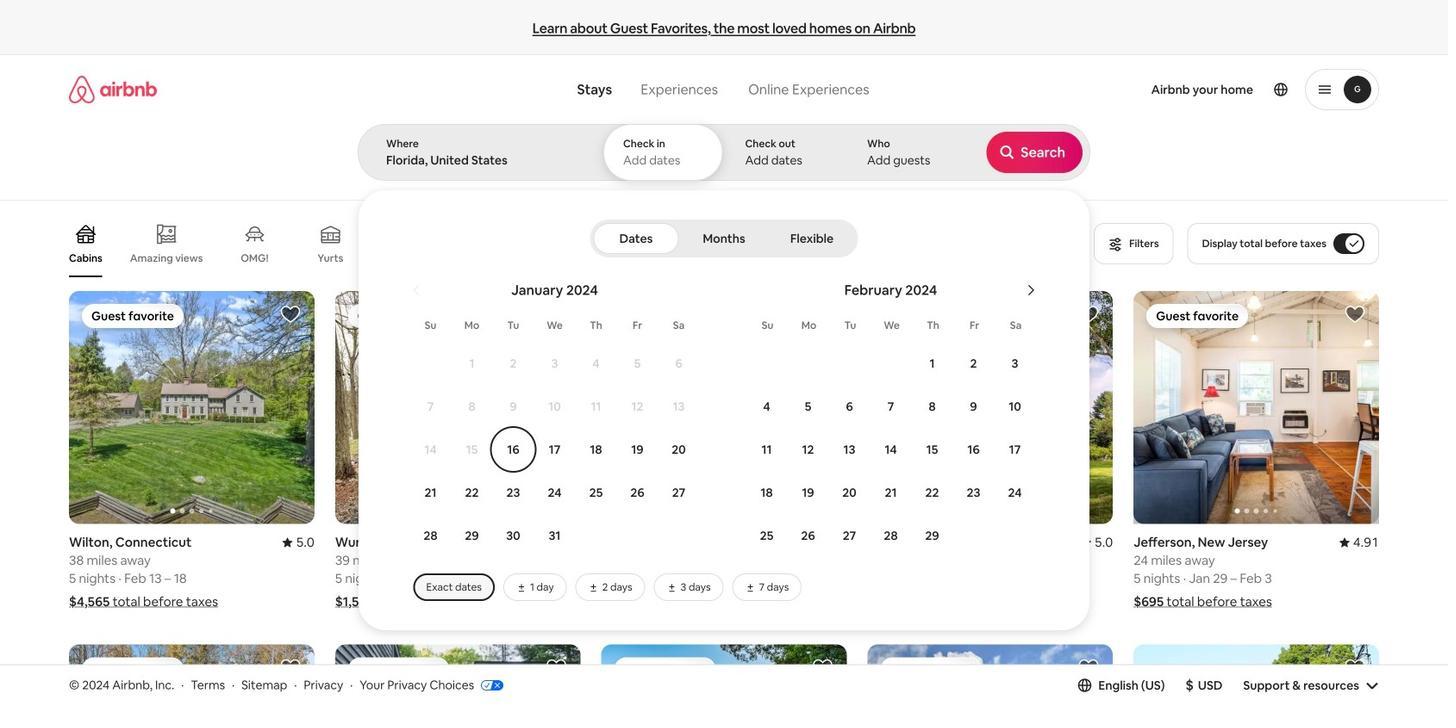 Task type: vqa. For each thing, say whether or not it's contained in the screenshot.
Up
no



Task type: describe. For each thing, give the bounding box(es) containing it.
add to wishlist: milford, pennsylvania image
[[280, 658, 301, 679]]

4.97 out of 5 average rating image
[[807, 535, 847, 551]]

add to wishlist: wilton, connecticut image
[[280, 304, 301, 325]]

4.91 out of 5 average rating image
[[1340, 535, 1379, 551]]

calendar application
[[379, 263, 1448, 602]]

add to wishlist: middletown, new york image
[[1345, 658, 1366, 679]]

add to wishlist: jefferson, new jersey image
[[1345, 304, 1366, 325]]

add to wishlist: pine bush, new york image
[[1079, 658, 1099, 679]]

Search destinations search field
[[386, 153, 574, 168]]

add to wishlist: warwick, new york image
[[813, 658, 833, 679]]



Task type: locate. For each thing, give the bounding box(es) containing it.
add to wishlist: pound ridge, new york image
[[1079, 304, 1099, 325]]

add to wishlist: pine bush, new york image
[[546, 658, 567, 679]]

tab list
[[594, 220, 855, 258]]

what can we help you find? tab list
[[563, 71, 733, 109]]

tab panel
[[358, 124, 1448, 631]]

None search field
[[358, 55, 1448, 631]]

profile element
[[897, 55, 1379, 124]]

5.0 out of 5 average rating image
[[282, 535, 315, 551]]

add to wishlist: phillipsport, new york image
[[813, 304, 833, 325]]

group
[[69, 210, 1084, 278], [69, 291, 315, 525], [335, 291, 581, 525], [601, 291, 847, 525], [868, 291, 1113, 525], [1134, 291, 1379, 525], [69, 645, 315, 707], [335, 645, 581, 707], [601, 645, 847, 707], [868, 645, 1113, 707], [1134, 645, 1379, 707]]

5.0 out of 5 average rating image
[[1081, 535, 1113, 551]]

add to wishlist: wurtsboro, new york image
[[546, 304, 567, 325]]

4.96 out of 5 average rating image
[[541, 535, 581, 551]]



